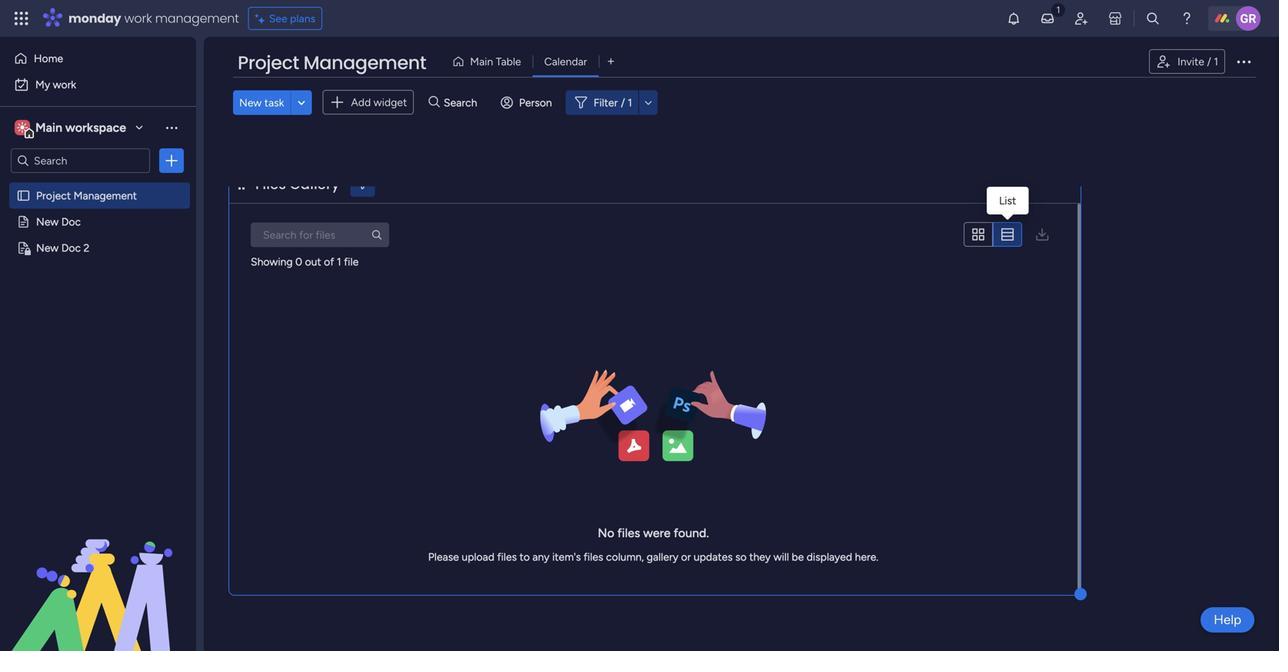Task type: vqa. For each thing, say whether or not it's contained in the screenshot.
Style
no



Task type: describe. For each thing, give the bounding box(es) containing it.
new for new doc 2
[[36, 242, 59, 255]]

doc for new doc
[[61, 215, 81, 229]]

workspace selection element
[[15, 119, 129, 139]]

my work link
[[9, 72, 187, 97]]

dapulse drag handle 3 image
[[239, 179, 245, 190]]

calendar
[[545, 55, 587, 68]]

found.
[[674, 526, 709, 541]]

home
[[34, 52, 63, 65]]

workspace image
[[15, 119, 30, 136]]

public board image for new doc
[[16, 215, 31, 229]]

gallery layout group
[[964, 222, 1023, 247]]

new doc 2
[[36, 242, 90, 255]]

Project Management field
[[234, 50, 430, 76]]

1 for invite / 1
[[1215, 55, 1219, 68]]

1 vertical spatial options image
[[164, 153, 179, 169]]

no files were found.
[[598, 526, 709, 541]]

angle down image
[[298, 97, 305, 108]]

please upload files to any item's files column, gallery or updates so they will be displayed here.
[[428, 551, 879, 564]]

project management inside field
[[238, 50, 426, 76]]

see
[[269, 12, 288, 25]]

showing 0 out of 1 file
[[251, 255, 359, 269]]

file
[[344, 255, 359, 269]]

workspace options image
[[164, 120, 179, 135]]

widget
[[374, 96, 407, 109]]

project inside "list box"
[[36, 189, 71, 202]]

new for new task
[[239, 96, 262, 109]]

showing
[[251, 255, 293, 269]]

update feed image
[[1040, 11, 1056, 26]]

0
[[296, 255, 302, 269]]

/ for invite
[[1208, 55, 1212, 68]]

see plans
[[269, 12, 316, 25]]

1 for filter / 1
[[628, 96, 633, 109]]

or
[[681, 551, 691, 564]]

filter / 1
[[594, 96, 633, 109]]

new doc
[[36, 215, 81, 229]]

2 vertical spatial 1
[[337, 255, 341, 269]]

any
[[533, 551, 550, 564]]

invite
[[1178, 55, 1205, 68]]

my work option
[[9, 72, 187, 97]]

/ for filter
[[621, 96, 625, 109]]

help button
[[1201, 608, 1255, 633]]

main workspace
[[35, 120, 126, 135]]

workspace image
[[17, 119, 28, 136]]

1 image
[[1052, 1, 1066, 18]]

column,
[[606, 551, 644, 564]]

lottie animation element
[[0, 496, 196, 652]]

monday marketplace image
[[1108, 11, 1124, 26]]

add widget
[[351, 96, 407, 109]]

0 horizontal spatial files
[[497, 551, 517, 564]]

be
[[792, 551, 804, 564]]

main table
[[470, 55, 521, 68]]

add widget button
[[323, 90, 414, 115]]

out
[[305, 255, 321, 269]]

search image
[[371, 229, 383, 241]]



Task type: locate. For each thing, give the bounding box(es) containing it.
2
[[83, 242, 90, 255]]

invite / 1
[[1178, 55, 1219, 68]]

upload
[[462, 551, 495, 564]]

project management up add
[[238, 50, 426, 76]]

/ right invite
[[1208, 55, 1212, 68]]

0 vertical spatial /
[[1208, 55, 1212, 68]]

0 horizontal spatial main
[[35, 120, 62, 135]]

1 horizontal spatial /
[[1208, 55, 1212, 68]]

2 horizontal spatial files
[[618, 526, 641, 541]]

1 horizontal spatial main
[[470, 55, 493, 68]]

doc for new doc 2
[[61, 242, 81, 255]]

0 vertical spatial work
[[124, 10, 152, 27]]

files left to
[[497, 551, 517, 564]]

list box containing project management
[[0, 180, 196, 469]]

my work
[[35, 78, 76, 91]]

1 vertical spatial public board image
[[16, 215, 31, 229]]

arrow down image
[[639, 93, 658, 112]]

1 horizontal spatial management
[[304, 50, 426, 76]]

1 doc from the top
[[61, 215, 81, 229]]

1 inside button
[[1215, 55, 1219, 68]]

work inside option
[[53, 78, 76, 91]]

0 vertical spatial 1
[[1215, 55, 1219, 68]]

they
[[750, 551, 771, 564]]

invite / 1 button
[[1150, 49, 1226, 74]]

work
[[124, 10, 152, 27], [53, 78, 76, 91]]

management down search in workspace field
[[74, 189, 137, 202]]

0 vertical spatial options image
[[1235, 52, 1254, 71]]

will
[[774, 551, 790, 564]]

0 horizontal spatial project management
[[36, 189, 137, 202]]

were
[[644, 526, 671, 541]]

options image down greg robinson icon
[[1235, 52, 1254, 71]]

list box
[[0, 180, 196, 469]]

management
[[304, 50, 426, 76], [74, 189, 137, 202]]

1 right invite
[[1215, 55, 1219, 68]]

0 vertical spatial management
[[304, 50, 426, 76]]

files
[[618, 526, 641, 541], [497, 551, 517, 564], [584, 551, 604, 564]]

new task button
[[233, 90, 290, 115]]

new inside button
[[239, 96, 262, 109]]

1 public board image from the top
[[16, 189, 31, 203]]

management up add widget popup button
[[304, 50, 426, 76]]

files right item's
[[584, 551, 604, 564]]

1 horizontal spatial project
[[238, 50, 299, 76]]

new right private board icon
[[36, 242, 59, 255]]

project inside the project management field
[[238, 50, 299, 76]]

1 vertical spatial 1
[[628, 96, 633, 109]]

greg robinson image
[[1237, 6, 1261, 31]]

notifications image
[[1007, 11, 1022, 26]]

monday work management
[[68, 10, 239, 27]]

1 vertical spatial work
[[53, 78, 76, 91]]

invite members image
[[1074, 11, 1090, 26]]

doc left 2
[[61, 242, 81, 255]]

2 doc from the top
[[61, 242, 81, 255]]

/ inside button
[[1208, 55, 1212, 68]]

/
[[1208, 55, 1212, 68], [621, 96, 625, 109]]

task
[[265, 96, 284, 109]]

new task
[[239, 96, 284, 109]]

doc
[[61, 215, 81, 229], [61, 242, 81, 255]]

new
[[239, 96, 262, 109], [36, 215, 59, 229], [36, 242, 59, 255]]

1 vertical spatial doc
[[61, 242, 81, 255]]

project management
[[238, 50, 426, 76], [36, 189, 137, 202]]

1 horizontal spatial files
[[584, 551, 604, 564]]

1 vertical spatial main
[[35, 120, 62, 135]]

/ right filter
[[621, 96, 625, 109]]

calendar button
[[533, 49, 599, 74]]

public board image
[[16, 189, 31, 203], [16, 215, 31, 229]]

0 vertical spatial new
[[239, 96, 262, 109]]

help
[[1215, 613, 1242, 628]]

new up new doc 2
[[36, 215, 59, 229]]

main table button
[[446, 49, 533, 74]]

0 horizontal spatial 1
[[337, 255, 341, 269]]

person
[[519, 96, 552, 109]]

options image down 'workspace options' icon at the top left of the page
[[164, 153, 179, 169]]

project management down search in workspace field
[[36, 189, 137, 202]]

0 vertical spatial project
[[238, 50, 299, 76]]

0 vertical spatial project management
[[238, 50, 426, 76]]

list
[[1000, 194, 1017, 207]]

public board image for project management
[[16, 189, 31, 203]]

add view image
[[608, 56, 614, 67]]

1
[[1215, 55, 1219, 68], [628, 96, 633, 109], [337, 255, 341, 269]]

main inside button
[[470, 55, 493, 68]]

v2 search image
[[429, 94, 440, 111]]

1 vertical spatial new
[[36, 215, 59, 229]]

main
[[470, 55, 493, 68], [35, 120, 62, 135]]

None field
[[252, 175, 344, 195]]

0 horizontal spatial project
[[36, 189, 71, 202]]

2 horizontal spatial 1
[[1215, 55, 1219, 68]]

1 vertical spatial management
[[74, 189, 137, 202]]

project up "task"
[[238, 50, 299, 76]]

to
[[520, 551, 530, 564]]

1 horizontal spatial 1
[[628, 96, 633, 109]]

1 horizontal spatial options image
[[1235, 52, 1254, 71]]

management inside "list box"
[[74, 189, 137, 202]]

work for monday
[[124, 10, 152, 27]]

project management inside "list box"
[[36, 189, 137, 202]]

1 horizontal spatial project management
[[238, 50, 426, 76]]

here.
[[855, 551, 879, 564]]

home link
[[9, 46, 187, 71]]

0 horizontal spatial management
[[74, 189, 137, 202]]

0 vertical spatial public board image
[[16, 189, 31, 203]]

see plans button
[[248, 7, 323, 30]]

person button
[[495, 90, 562, 115]]

no
[[598, 526, 615, 541]]

management inside the project management field
[[304, 50, 426, 76]]

search everything image
[[1146, 11, 1161, 26]]

0 horizontal spatial options image
[[164, 153, 179, 169]]

select product image
[[14, 11, 29, 26]]

new left "task"
[[239, 96, 262, 109]]

main for main workspace
[[35, 120, 62, 135]]

None search field
[[251, 223, 389, 247]]

0 vertical spatial doc
[[61, 215, 81, 229]]

main left the table
[[470, 55, 493, 68]]

1 vertical spatial /
[[621, 96, 625, 109]]

1 vertical spatial project
[[36, 189, 71, 202]]

private board image
[[16, 241, 31, 255]]

2 vertical spatial new
[[36, 242, 59, 255]]

main right workspace image
[[35, 120, 62, 135]]

updates
[[694, 551, 733, 564]]

doc up new doc 2
[[61, 215, 81, 229]]

1 horizontal spatial work
[[124, 10, 152, 27]]

0 horizontal spatial work
[[53, 78, 76, 91]]

1 right of in the top of the page
[[337, 255, 341, 269]]

monday
[[68, 10, 121, 27]]

2 public board image from the top
[[16, 215, 31, 229]]

Search field
[[440, 92, 486, 113]]

main for main table
[[470, 55, 493, 68]]

workspace
[[65, 120, 126, 135]]

0 vertical spatial main
[[470, 55, 493, 68]]

management
[[155, 10, 239, 27]]

work right monday on the top
[[124, 10, 152, 27]]

project up new doc
[[36, 189, 71, 202]]

so
[[736, 551, 747, 564]]

add
[[351, 96, 371, 109]]

home option
[[9, 46, 187, 71]]

table
[[496, 55, 521, 68]]

main inside the 'workspace selection' element
[[35, 120, 62, 135]]

0 horizontal spatial /
[[621, 96, 625, 109]]

lottie animation image
[[0, 496, 196, 652]]

main workspace button
[[11, 115, 150, 141]]

new for new doc
[[36, 215, 59, 229]]

gallery
[[647, 551, 679, 564]]

1 vertical spatial project management
[[36, 189, 137, 202]]

please
[[428, 551, 459, 564]]

displayed
[[807, 551, 853, 564]]

Search in workspace field
[[32, 152, 129, 170]]

help image
[[1180, 11, 1195, 26]]

item's
[[553, 551, 581, 564]]

work for my
[[53, 78, 76, 91]]

plans
[[290, 12, 316, 25]]

of
[[324, 255, 334, 269]]

project
[[238, 50, 299, 76], [36, 189, 71, 202]]

work right the my
[[53, 78, 76, 91]]

options image
[[1235, 52, 1254, 71], [164, 153, 179, 169]]

filter
[[594, 96, 618, 109]]

1 left arrow down image
[[628, 96, 633, 109]]

option
[[0, 182, 196, 185]]

files right no
[[618, 526, 641, 541]]

my
[[35, 78, 50, 91]]



